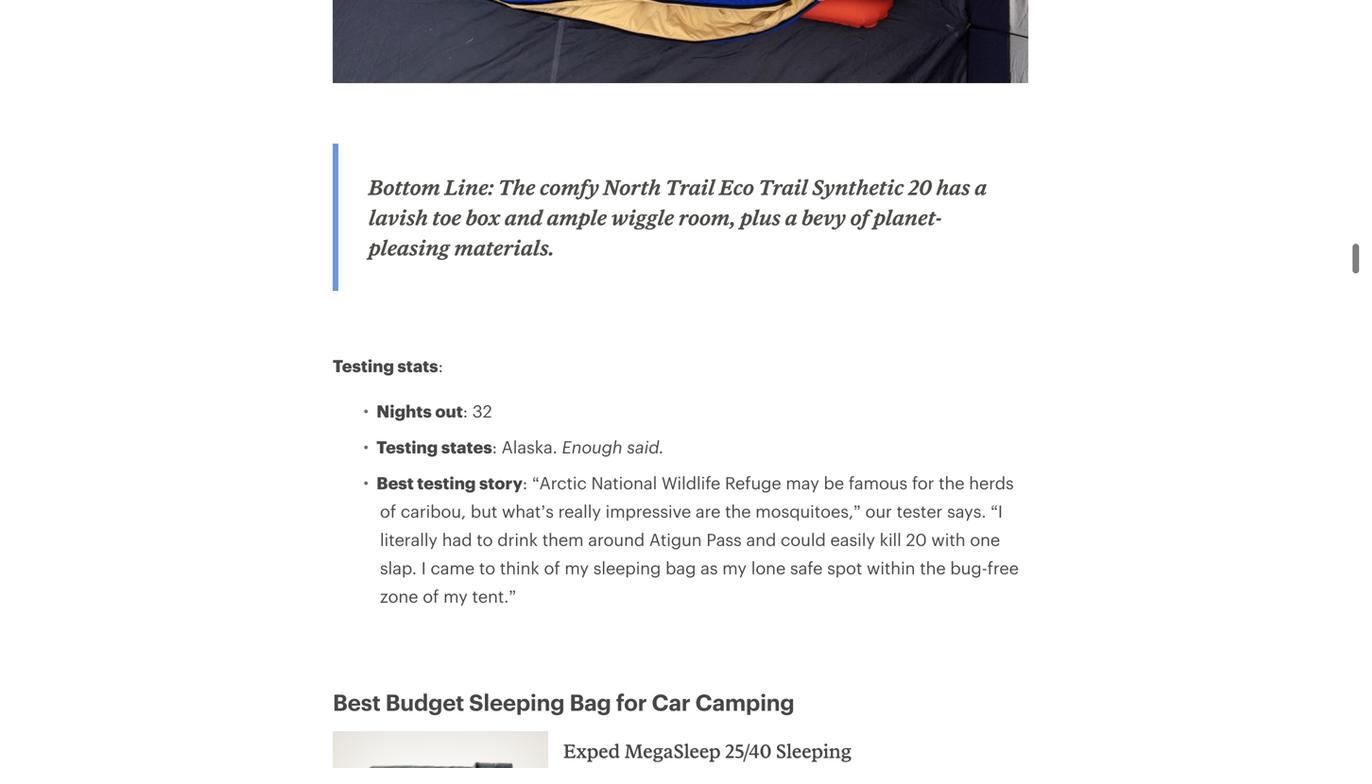 Task type: locate. For each thing, give the bounding box(es) containing it.
1 vertical spatial a
[[785, 205, 798, 230]]

20 right kill
[[906, 530, 927, 550]]

the up "says."
[[939, 473, 965, 493]]

best
[[377, 473, 414, 493], [333, 689, 381, 716]]

slap.
[[380, 559, 417, 578]]

plus
[[741, 205, 781, 230]]

for left car
[[616, 689, 647, 716]]

0 horizontal spatial trail
[[666, 175, 715, 200]]

0 vertical spatial for
[[912, 473, 935, 493]]

1 horizontal spatial sleeping
[[776, 741, 852, 763]]

bag
[[570, 689, 611, 716], [564, 765, 598, 769]]

trail
[[666, 175, 715, 200], [759, 175, 808, 200]]

2 vertical spatial the
[[920, 559, 946, 578]]

0 vertical spatial and
[[505, 205, 543, 230]]

0 vertical spatial testing
[[333, 356, 394, 376]]

my
[[565, 559, 589, 578], [723, 559, 747, 578], [444, 587, 468, 607]]

: left "alaska."
[[492, 437, 497, 457]]

testing left the stats at the left
[[333, 356, 394, 376]]

2 trail from the left
[[759, 175, 808, 200]]

came
[[431, 559, 475, 578]]

0 vertical spatial the
[[939, 473, 965, 493]]

0 vertical spatial bag
[[570, 689, 611, 716]]

and inside 'bottom line: the comfy north trail eco trail synthetic 20 has a lavish toe box and ample wiggle room, plus a bevy of planet- pleasing materials.'
[[505, 205, 543, 230]]

the down with
[[920, 559, 946, 578]]

the right are
[[725, 502, 751, 522]]

: up nights out : 32
[[438, 356, 443, 376]]

bag up "exped"
[[570, 689, 611, 716]]

around
[[588, 530, 645, 550]]

them
[[543, 530, 584, 550]]

a right the has
[[975, 175, 987, 200]]

wildlife
[[662, 473, 721, 493]]

caribou,
[[401, 502, 466, 522]]

25/40
[[725, 741, 772, 763]]

best testing story
[[377, 473, 523, 493]]

car
[[652, 689, 691, 716]]

sleeping right 25/40
[[776, 741, 852, 763]]

: inside : "arctic national wildlife refuge may be famous for the herds of caribou, but what's really impressive are the mosquitoes," our tester says. "i literally had to drink them around atigun pass and could easily kill 20 with one slap. i came to think of my sleeping bag as my lone safe spot within the bug-free zone of my tent."
[[523, 473, 528, 493]]

1 vertical spatial sleeping
[[776, 741, 852, 763]]

to right 'had'
[[477, 530, 493, 550]]

"arctic
[[532, 473, 587, 493]]

testing down nights
[[377, 437, 438, 457]]

bag
[[666, 559, 696, 578]]

tester
[[897, 502, 943, 522]]

0 vertical spatial a
[[975, 175, 987, 200]]

20 inside 'bottom line: the comfy north trail eco trail synthetic 20 has a lavish toe box and ample wiggle room, plus a bevy of planet- pleasing materials.'
[[909, 175, 932, 200]]

1 vertical spatial bag
[[564, 765, 598, 769]]

toe
[[433, 205, 461, 230]]

my down them
[[565, 559, 589, 578]]

think
[[500, 559, 540, 578]]

my down came
[[444, 587, 468, 607]]

comfy
[[540, 175, 599, 200]]

to
[[477, 530, 493, 550], [479, 559, 496, 578]]

1 vertical spatial testing
[[377, 437, 438, 457]]

alaska.
[[502, 437, 558, 457]]

line:
[[445, 175, 494, 200]]

1 horizontal spatial trail
[[759, 175, 808, 200]]

states
[[441, 437, 492, 457]]

0 vertical spatial sleeping
[[469, 689, 565, 716]]

sleeping
[[469, 689, 565, 716], [776, 741, 852, 763]]

bug-
[[951, 559, 988, 578]]

and down the
[[505, 205, 543, 230]]

testing
[[333, 356, 394, 376], [377, 437, 438, 457]]

for
[[912, 473, 935, 493], [616, 689, 647, 716]]

1 vertical spatial 20
[[906, 530, 927, 550]]

the
[[939, 473, 965, 493], [725, 502, 751, 522], [920, 559, 946, 578]]

0 vertical spatial 20
[[909, 175, 932, 200]]

our
[[866, 502, 892, 522]]

wiggle
[[612, 205, 675, 230]]

free
[[988, 559, 1019, 578]]

of
[[851, 205, 870, 230], [380, 502, 396, 522], [544, 559, 560, 578], [423, 587, 439, 607]]

best up caribou,
[[377, 473, 414, 493]]

a right plus
[[785, 205, 798, 230]]

0 horizontal spatial for
[[616, 689, 647, 716]]

1 vertical spatial best
[[333, 689, 381, 716]]

for up tester
[[912, 473, 935, 493]]

atigun
[[649, 530, 702, 550]]

famous
[[849, 473, 908, 493]]

easily
[[831, 530, 875, 550]]

impressive
[[606, 502, 691, 522]]

box
[[466, 205, 500, 230]]

0 vertical spatial best
[[377, 473, 414, 493]]

: up what's
[[523, 473, 528, 493]]

of down i
[[423, 587, 439, 607]]

trail up plus
[[759, 175, 808, 200]]

and
[[505, 205, 543, 230], [746, 530, 777, 550]]

: for out
[[463, 402, 468, 421]]

1 horizontal spatial for
[[912, 473, 935, 493]]

be
[[824, 473, 844, 493]]

trail up room,
[[666, 175, 715, 200]]

bag down "exped"
[[564, 765, 598, 769]]

bevy
[[802, 205, 846, 230]]

1 horizontal spatial a
[[975, 175, 987, 200]]

1 vertical spatial and
[[746, 530, 777, 550]]

as
[[701, 559, 718, 578]]

best left budget
[[333, 689, 381, 716]]

pass
[[707, 530, 742, 550]]

testing for testing states : alaska. enough said.
[[377, 437, 438, 457]]

20 up planet-
[[909, 175, 932, 200]]

best for best testing story
[[377, 473, 414, 493]]

of down synthetic
[[851, 205, 870, 230]]

camping
[[696, 689, 795, 716]]

really
[[558, 502, 601, 522]]

a
[[975, 175, 987, 200], [785, 205, 798, 230]]

0 horizontal spatial and
[[505, 205, 543, 230]]

megasleep 25/40 sleeping bag image
[[348, 762, 533, 769]]

sleeping up "exped"
[[469, 689, 565, 716]]

and up the lone
[[746, 530, 777, 550]]

20 inside : "arctic national wildlife refuge may be famous for the herds of caribou, but what's really impressive are the mosquitoes," our tester says. "i literally had to drink them around atigun pass and could easily kill 20 with one slap. i came to think of my sleeping bag as my lone safe spot within the bug-free zone of my tent."
[[906, 530, 927, 550]]

budget
[[386, 689, 464, 716]]

north
[[604, 175, 661, 200]]

had
[[442, 530, 472, 550]]

mosquitoes,"
[[756, 502, 861, 522]]

bag inside exped megasleep 25/40 sleeping bag
[[564, 765, 598, 769]]

my right as
[[723, 559, 747, 578]]

:
[[438, 356, 443, 376], [463, 402, 468, 421], [492, 437, 497, 457], [523, 473, 528, 493]]

1 horizontal spatial and
[[746, 530, 777, 550]]

1 horizontal spatial my
[[565, 559, 589, 578]]

enough
[[562, 437, 623, 457]]

: left "32"
[[463, 402, 468, 421]]

0 horizontal spatial my
[[444, 587, 468, 607]]

to up tent."
[[479, 559, 496, 578]]

20
[[909, 175, 932, 200], [906, 530, 927, 550]]

for inside : "arctic national wildlife refuge may be famous for the herds of caribou, but what's really impressive are the mosquitoes," our tester says. "i literally had to drink them around atigun pass and could easily kill 20 with one slap. i came to think of my sleeping bag as my lone safe spot within the bug-free zone of my tent."
[[912, 473, 935, 493]]



Task type: vqa. For each thing, say whether or not it's contained in the screenshot.
kill
yes



Task type: describe. For each thing, give the bounding box(es) containing it.
out
[[435, 402, 463, 421]]

exped
[[564, 741, 620, 763]]

national
[[591, 473, 657, 493]]

could
[[781, 530, 826, 550]]

i
[[421, 559, 426, 578]]

said.
[[627, 437, 664, 457]]

literally
[[380, 530, 438, 550]]

the
[[498, 175, 536, 200]]

best budget sleeping bag for car camping
[[333, 689, 795, 716]]

sleeping inside exped megasleep 25/40 sleeping bag
[[776, 741, 852, 763]]

32
[[473, 402, 492, 421]]

testing states : alaska. enough said.
[[377, 437, 664, 457]]

0 horizontal spatial sleeping
[[469, 689, 565, 716]]

2 horizontal spatial my
[[723, 559, 747, 578]]

sleeping
[[594, 559, 661, 578]]

herds
[[969, 473, 1014, 493]]

with
[[932, 530, 966, 550]]

0 vertical spatial to
[[477, 530, 493, 550]]

has
[[937, 175, 971, 200]]

exped megasleep 25/40 sleeping bag
[[564, 741, 852, 769]]

and inside : "arctic national wildlife refuge may be famous for the herds of caribou, but what's really impressive are the mosquitoes," our tester says. "i literally had to drink them around atigun pass and could easily kill 20 with one slap. i came to think of my sleeping bag as my lone safe spot within the bug-free zone of my tent."
[[746, 530, 777, 550]]

1 vertical spatial for
[[616, 689, 647, 716]]

tent."
[[472, 587, 516, 607]]

says.
[[948, 502, 987, 522]]

lavish
[[369, 205, 428, 230]]

synthetic
[[813, 175, 904, 200]]

"i
[[991, 502, 1003, 522]]

bottom
[[369, 175, 441, 200]]

what's
[[502, 502, 554, 522]]

may
[[786, 473, 820, 493]]

testing
[[417, 473, 476, 493]]

lone
[[751, 559, 786, 578]]

of inside 'bottom line: the comfy north trail eco trail synthetic 20 has a lavish toe box and ample wiggle room, plus a bevy of planet- pleasing materials.'
[[851, 205, 870, 230]]

the north face eco trail synthetic 20 image
[[333, 0, 1029, 83]]

zone
[[380, 587, 418, 607]]

nights out : 32
[[377, 402, 492, 421]]

drink
[[498, 530, 538, 550]]

eco
[[720, 175, 754, 200]]

nights
[[377, 402, 432, 421]]

kill
[[880, 530, 902, 550]]

testing for testing stats :
[[333, 356, 394, 376]]

pleasing
[[369, 236, 450, 260]]

: for states
[[492, 437, 497, 457]]

of down them
[[544, 559, 560, 578]]

materials.
[[454, 236, 555, 260]]

1 vertical spatial to
[[479, 559, 496, 578]]

of up literally
[[380, 502, 396, 522]]

megasleep
[[625, 741, 721, 763]]

within
[[867, 559, 916, 578]]

planet-
[[874, 205, 942, 230]]

1 vertical spatial the
[[725, 502, 751, 522]]

but
[[471, 502, 498, 522]]

: for stats
[[438, 356, 443, 376]]

ample
[[547, 205, 607, 230]]

stats
[[398, 356, 438, 376]]

0 horizontal spatial a
[[785, 205, 798, 230]]

best for best budget sleeping bag for car camping
[[333, 689, 381, 716]]

room,
[[679, 205, 736, 230]]

story
[[479, 473, 523, 493]]

bottom line: the comfy north trail eco trail synthetic 20 has a lavish toe box and ample wiggle room, plus a bevy of planet- pleasing materials.
[[369, 175, 987, 260]]

one
[[970, 530, 1001, 550]]

: "arctic national wildlife refuge may be famous for the herds of caribou, but what's really impressive are the mosquitoes," our tester says. "i literally had to drink them around atigun pass and could easily kill 20 with one slap. i came to think of my sleeping bag as my lone safe spot within the bug-free zone of my tent."
[[380, 473, 1019, 607]]

spot
[[827, 559, 863, 578]]

testing stats :
[[333, 356, 443, 376]]

refuge
[[725, 473, 782, 493]]

safe
[[790, 559, 823, 578]]

1 trail from the left
[[666, 175, 715, 200]]

are
[[696, 502, 721, 522]]



